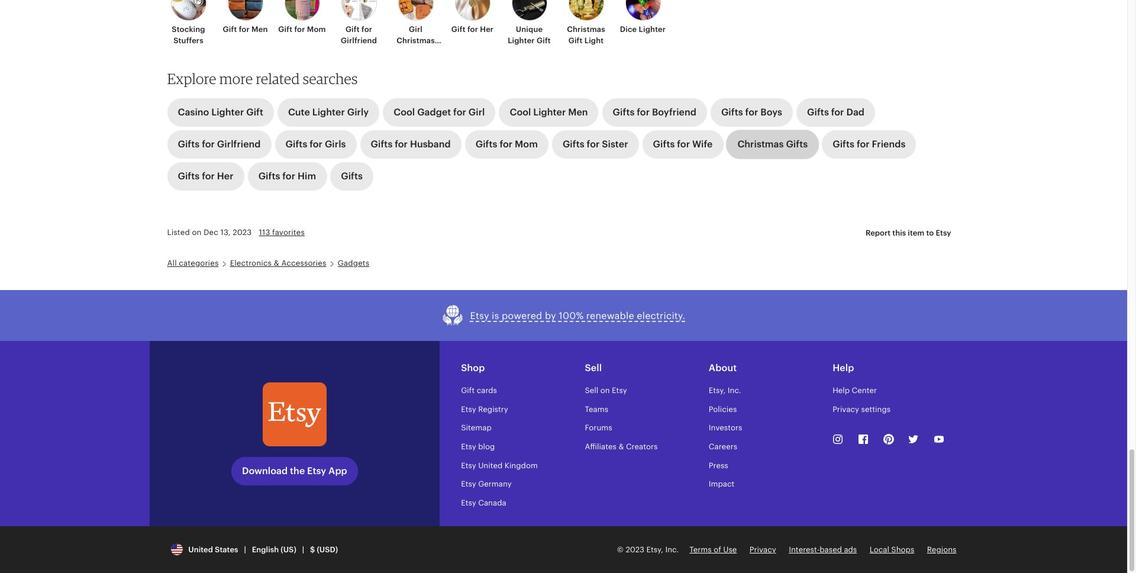 Task type: locate. For each thing, give the bounding box(es) containing it.
gifts for boys
[[722, 106, 783, 118]]

lighter for unique
[[508, 36, 535, 45]]

2 help from the top
[[833, 386, 850, 395]]

1 help from the top
[[833, 362, 855, 374]]

1 horizontal spatial |
[[302, 545, 304, 554]]

0 horizontal spatial united
[[189, 545, 213, 554]]

etsy up sitemap link
[[461, 405, 477, 414]]

0 vertical spatial united
[[479, 461, 503, 470]]

0 horizontal spatial |
[[244, 545, 246, 554]]

1 horizontal spatial her
[[480, 25, 494, 34]]

1 horizontal spatial cool
[[510, 106, 531, 118]]

girlfriend for gifts for girlfriend
[[217, 138, 261, 150]]

lighter right dice
[[639, 25, 666, 34]]

113
[[259, 228, 270, 237]]

categories
[[179, 259, 219, 268]]

terms of use link
[[690, 545, 737, 554]]

1 horizontal spatial on
[[601, 386, 610, 395]]

for left unique
[[468, 25, 478, 34]]

gifts for gifts for boys
[[722, 106, 744, 118]]

cool gadget for girl
[[394, 106, 485, 118]]

explore more related searches
[[167, 70, 358, 88]]

lighter left girly
[[313, 106, 345, 118]]

app
[[329, 465, 347, 477]]

terms
[[690, 545, 712, 554]]

1 horizontal spatial etsy,
[[709, 386, 726, 395]]

gifts inside christmas gifts link
[[787, 138, 808, 150]]

for inside 'link'
[[283, 170, 296, 182]]

etsy left blog
[[461, 442, 477, 451]]

boys
[[761, 106, 783, 118]]

gifts for him link
[[248, 162, 327, 191]]

electronics & accessories
[[230, 259, 327, 268]]

0 horizontal spatial &
[[274, 259, 279, 268]]

lighter for casino
[[212, 106, 244, 118]]

casino lighter gift
[[178, 106, 263, 118]]

gift inside christmas gift light
[[569, 36, 583, 45]]

0 horizontal spatial girlfriend
[[217, 138, 261, 150]]

electricity.
[[637, 310, 686, 321]]

gifts inside 'gifts for mom' link
[[476, 138, 498, 150]]

sell up teams
[[585, 386, 599, 395]]

gifts inside gifts for dad link
[[808, 106, 830, 118]]

her left unique
[[480, 25, 494, 34]]

girlfriend up searches
[[341, 36, 377, 45]]

on
[[192, 228, 202, 237], [601, 386, 610, 395]]

gifts inside gifts for him 'link'
[[259, 170, 280, 182]]

0 horizontal spatial men
[[252, 25, 268, 34]]

1 horizontal spatial united
[[479, 461, 503, 470]]

for left girl christmas gift link
[[362, 25, 373, 34]]

for left wife
[[678, 138, 691, 150]]

2023 right 13,
[[233, 228, 252, 237]]

0 horizontal spatial girl
[[409, 25, 423, 34]]

gifts inside gifts for her link
[[178, 170, 200, 182]]

gifts for mom
[[476, 138, 538, 150]]

0 vertical spatial mom
[[307, 25, 326, 34]]

united states   |   english (us)   |   $ (usd)
[[185, 545, 338, 554]]

lighter up gifts for mom
[[534, 106, 566, 118]]

inc. up "policies"
[[728, 386, 742, 395]]

for for gift for girlfriend
[[362, 25, 373, 34]]

1 vertical spatial on
[[601, 386, 610, 395]]

0 vertical spatial sell
[[585, 362, 602, 374]]

1 horizontal spatial men
[[569, 106, 588, 118]]

men left gift for mom
[[252, 25, 268, 34]]

0 vertical spatial help
[[833, 362, 855, 374]]

christmas gift light
[[567, 25, 606, 45]]

interest-based ads link
[[789, 545, 858, 554]]

© 2023 etsy, inc.
[[618, 545, 679, 554]]

1 horizontal spatial &
[[619, 442, 624, 451]]

help for help center
[[833, 386, 850, 395]]

0 horizontal spatial mom
[[307, 25, 326, 34]]

help up help center
[[833, 362, 855, 374]]

accessories
[[282, 259, 327, 268]]

for up more
[[239, 25, 250, 34]]

kingdom
[[505, 461, 538, 470]]

etsy
[[936, 228, 952, 237], [471, 310, 490, 321], [612, 386, 628, 395], [461, 405, 477, 414], [461, 442, 477, 451], [461, 461, 477, 470], [307, 465, 326, 477], [461, 480, 477, 489], [461, 498, 477, 507]]

for for gifts for boyfriend
[[637, 106, 650, 118]]

gifts inside gifts for husband link
[[371, 138, 393, 150]]

0 vertical spatial girl
[[409, 25, 423, 34]]

men up "gifts for sister"
[[569, 106, 588, 118]]

mom down the cool lighter men link
[[515, 138, 538, 150]]

gifts for gifts for wife
[[654, 138, 675, 150]]

mom left gift for girlfriend at left top
[[307, 25, 326, 34]]

0 vertical spatial girlfriend
[[341, 36, 377, 45]]

0 vertical spatial christmas
[[567, 25, 606, 34]]

download the etsy app
[[242, 465, 347, 477]]

1 vertical spatial 2023
[[626, 545, 645, 554]]

privacy for privacy settings
[[833, 405, 860, 414]]

0 vertical spatial etsy,
[[709, 386, 726, 395]]

for for gifts for girlfriend
[[202, 138, 215, 150]]

1 horizontal spatial christmas
[[567, 25, 606, 34]]

mom inside gift for mom link
[[307, 25, 326, 34]]

113 favorites link
[[259, 228, 305, 237]]

lighter inside unique lighter gift
[[508, 36, 535, 45]]

privacy right use
[[750, 545, 777, 554]]

1 vertical spatial girl
[[469, 106, 485, 118]]

etsy up etsy canada link
[[461, 480, 477, 489]]

& right the electronics
[[274, 259, 279, 268]]

gifts
[[613, 106, 635, 118], [722, 106, 744, 118], [808, 106, 830, 118], [178, 138, 200, 150], [286, 138, 308, 150], [371, 138, 393, 150], [476, 138, 498, 150], [563, 138, 585, 150], [654, 138, 675, 150], [787, 138, 808, 150], [833, 138, 855, 150], [178, 170, 200, 182], [259, 170, 280, 182], [341, 170, 363, 182]]

gifts inside gifts for sister link
[[563, 138, 585, 150]]

1 vertical spatial sell
[[585, 386, 599, 395]]

lighter down unique
[[508, 36, 535, 45]]

gifts for girls
[[286, 138, 346, 150]]

cool lighter men link
[[499, 98, 599, 127]]

united
[[479, 461, 503, 470], [189, 545, 213, 554]]

gifts inside gifts link
[[341, 170, 363, 182]]

lighter
[[639, 25, 666, 34], [508, 36, 535, 45], [212, 106, 244, 118], [313, 106, 345, 118], [534, 106, 566, 118]]

&
[[274, 259, 279, 268], [619, 442, 624, 451]]

13,
[[221, 228, 231, 237]]

etsy, right ©
[[647, 545, 664, 554]]

gift inside girl christmas gift
[[409, 47, 423, 56]]

cool up gifts for mom
[[510, 106, 531, 118]]

investors link
[[709, 424, 743, 432]]

1 vertical spatial mom
[[515, 138, 538, 150]]

0 vertical spatial her
[[480, 25, 494, 34]]

girl inside girl christmas gift
[[409, 25, 423, 34]]

1 vertical spatial etsy,
[[647, 545, 664, 554]]

1 vertical spatial inc.
[[666, 545, 679, 554]]

1 vertical spatial &
[[619, 442, 624, 451]]

1 horizontal spatial girlfriend
[[341, 36, 377, 45]]

privacy down help center link
[[833, 405, 860, 414]]

0 horizontal spatial cool
[[394, 106, 415, 118]]

men
[[252, 25, 268, 34], [569, 106, 588, 118]]

for for gifts for mom
[[500, 138, 513, 150]]

lighter inside "link"
[[313, 106, 345, 118]]

gifts for wife link
[[643, 130, 724, 159]]

etsy, inc.
[[709, 386, 742, 395]]

1 vertical spatial girlfriend
[[217, 138, 261, 150]]

lighter for cool
[[534, 106, 566, 118]]

inc. left terms
[[666, 545, 679, 554]]

0 horizontal spatial privacy
[[750, 545, 777, 554]]

for up gifts for her
[[202, 138, 215, 150]]

men for cool lighter men
[[569, 106, 588, 118]]

2 sell from the top
[[585, 386, 599, 395]]

girl left gift for her
[[409, 25, 423, 34]]

for for gifts for her
[[202, 170, 215, 182]]

etsy, up "policies"
[[709, 386, 726, 395]]

shops
[[892, 545, 915, 554]]

cool for cool gadget for girl
[[394, 106, 415, 118]]

english
[[252, 545, 279, 554]]

for left girls
[[310, 138, 323, 150]]

1 sell from the top
[[585, 362, 602, 374]]

mom inside 'gifts for mom' link
[[515, 138, 538, 150]]

men for gift for men
[[252, 25, 268, 34]]

mom
[[307, 25, 326, 34], [515, 138, 538, 150]]

gift for her
[[452, 25, 494, 34]]

girlfriend down casino lighter gift link
[[217, 138, 261, 150]]

girl christmas gift link
[[391, 0, 441, 56]]

gifts inside gifts for wife link
[[654, 138, 675, 150]]

on left dec
[[192, 228, 202, 237]]

0 vertical spatial on
[[192, 228, 202, 237]]

gifts inside gifts for girls link
[[286, 138, 308, 150]]

1 horizontal spatial privacy
[[833, 405, 860, 414]]

0 vertical spatial privacy
[[833, 405, 860, 414]]

for for gifts for him
[[283, 170, 296, 182]]

lighter up gifts for girlfriend
[[212, 106, 244, 118]]

etsy for etsy blog
[[461, 442, 477, 451]]

sell on etsy link
[[585, 386, 628, 395]]

0 vertical spatial &
[[274, 259, 279, 268]]

1 vertical spatial help
[[833, 386, 850, 395]]

united down blog
[[479, 461, 503, 470]]

gifts for gifts for her
[[178, 170, 200, 182]]

on up teams
[[601, 386, 610, 395]]

for for gifts for wife
[[678, 138, 691, 150]]

etsy down etsy blog link
[[461, 461, 477, 470]]

about
[[709, 362, 737, 374]]

gifts inside gifts for boyfriend link
[[613, 106, 635, 118]]

sell on etsy
[[585, 386, 628, 395]]

gifts for her
[[178, 170, 234, 182]]

christmas up the light
[[567, 25, 606, 34]]

for left boyfriend
[[637, 106, 650, 118]]

0 horizontal spatial 2023
[[233, 228, 252, 237]]

gifts inside gifts for friends link
[[833, 138, 855, 150]]

etsy right to
[[936, 228, 952, 237]]

local
[[870, 545, 890, 554]]

for down gifts for girlfriend link
[[202, 170, 215, 182]]

1 vertical spatial her
[[217, 170, 234, 182]]

for down the cool lighter men link
[[500, 138, 513, 150]]

gifts for gifts link on the left top
[[341, 170, 363, 182]]

center
[[852, 386, 878, 395]]

for left the sister
[[587, 138, 600, 150]]

for left dad
[[832, 106, 845, 118]]

1 vertical spatial men
[[569, 106, 588, 118]]

help left center
[[833, 386, 850, 395]]

1 vertical spatial christmas
[[397, 36, 435, 45]]

0 vertical spatial men
[[252, 25, 268, 34]]

sister
[[602, 138, 629, 150]]

girl right gadget
[[469, 106, 485, 118]]

gifts inside "gifts for boys" link
[[722, 106, 744, 118]]

gifts for sister link
[[552, 130, 639, 159]]

| left $
[[302, 545, 304, 554]]

for for gifts for dad
[[832, 106, 845, 118]]

christmas for christmas gift light
[[567, 25, 606, 34]]

cool lighter men
[[510, 106, 588, 118]]

for right gadget
[[454, 106, 467, 118]]

2023
[[233, 228, 252, 237], [626, 545, 645, 554]]

etsy left canada
[[461, 498, 477, 507]]

1 | from the left
[[244, 545, 246, 554]]

1 horizontal spatial mom
[[515, 138, 538, 150]]

1 cool from the left
[[394, 106, 415, 118]]

2 horizontal spatial christmas
[[738, 138, 784, 150]]

teams link
[[585, 405, 609, 414]]

privacy for privacy link on the right
[[750, 545, 777, 554]]

gifts for wife
[[654, 138, 713, 150]]

friends
[[873, 138, 906, 150]]

etsy for etsy canada
[[461, 498, 477, 507]]

0 vertical spatial 2023
[[233, 228, 252, 237]]

united right us 'icon'
[[189, 545, 213, 554]]

lighter for dice
[[639, 25, 666, 34]]

2023 right ©
[[626, 545, 645, 554]]

mom for gift for mom
[[307, 25, 326, 34]]

for inside gift for girlfriend
[[362, 25, 373, 34]]

for left husband
[[395, 138, 408, 150]]

gifts for girlfriend link
[[167, 130, 272, 159]]

christmas right gift for girlfriend at left top
[[397, 36, 435, 45]]

& left creators
[[619, 442, 624, 451]]

2 cool from the left
[[510, 106, 531, 118]]

gifts for gifts for sister
[[563, 138, 585, 150]]

gift for men
[[223, 25, 268, 34]]

for left boys
[[746, 106, 759, 118]]

& for affiliates
[[619, 442, 624, 451]]

for up the related
[[295, 25, 305, 34]]

careers link
[[709, 442, 738, 451]]

sell for sell
[[585, 362, 602, 374]]

sitemap
[[461, 424, 492, 432]]

gifts for her link
[[167, 162, 244, 191]]

for
[[239, 25, 250, 34], [295, 25, 305, 34], [362, 25, 373, 34], [468, 25, 478, 34], [454, 106, 467, 118], [637, 106, 650, 118], [746, 106, 759, 118], [832, 106, 845, 118], [202, 138, 215, 150], [310, 138, 323, 150], [395, 138, 408, 150], [500, 138, 513, 150], [587, 138, 600, 150], [678, 138, 691, 150], [857, 138, 870, 150], [202, 170, 215, 182], [283, 170, 296, 182]]

settings
[[862, 405, 891, 414]]

gift
[[223, 25, 237, 34], [278, 25, 293, 34], [346, 25, 360, 34], [452, 25, 466, 34], [537, 36, 551, 45], [569, 36, 583, 45], [409, 47, 423, 56], [246, 106, 263, 118], [461, 386, 475, 395]]

0 horizontal spatial christmas
[[397, 36, 435, 45]]

gift for mom
[[278, 25, 326, 34]]

affiliates
[[585, 442, 617, 451]]

for for gifts for boys
[[746, 106, 759, 118]]

gifts for gifts for friends
[[833, 138, 855, 150]]

interest-based ads
[[789, 545, 858, 554]]

etsy right the
[[307, 465, 326, 477]]

on for listed
[[192, 228, 202, 237]]

for for gifts for friends
[[857, 138, 870, 150]]

1 vertical spatial privacy
[[750, 545, 777, 554]]

press
[[709, 461, 729, 470]]

1 horizontal spatial inc.
[[728, 386, 742, 395]]

gifts for him
[[259, 170, 316, 182]]

help
[[833, 362, 855, 374], [833, 386, 850, 395]]

& for electronics
[[274, 259, 279, 268]]

states
[[215, 545, 238, 554]]

cool left gadget
[[394, 106, 415, 118]]

for left friends
[[857, 138, 870, 150]]

her
[[480, 25, 494, 34], [217, 170, 234, 182]]

gifts inside gifts for girlfriend link
[[178, 138, 200, 150]]

0 horizontal spatial on
[[192, 228, 202, 237]]

gifts for dad link
[[797, 98, 876, 127]]

gifts for husband
[[371, 138, 451, 150]]

etsy is powered by 100% renewable electricity. button
[[442, 304, 686, 327]]

gadgets
[[338, 259, 370, 268]]

for left him
[[283, 170, 296, 182]]

her down gifts for girlfriend link
[[217, 170, 234, 182]]

etsy left the is
[[471, 310, 490, 321]]

| right states on the bottom of the page
[[244, 545, 246, 554]]

by
[[545, 310, 557, 321]]

2 vertical spatial christmas
[[738, 138, 784, 150]]

christmas down "gifts for boys" link
[[738, 138, 784, 150]]

0 horizontal spatial her
[[217, 170, 234, 182]]

sell up sell on etsy
[[585, 362, 602, 374]]



Task type: vqa. For each thing, say whether or not it's contained in the screenshot.
etsy blog
yes



Task type: describe. For each thing, give the bounding box(es) containing it.
privacy settings
[[833, 405, 891, 414]]

gifts link
[[331, 162, 374, 191]]

affiliates & creators
[[585, 442, 658, 451]]

husband
[[410, 138, 451, 150]]

girl christmas gift
[[397, 25, 435, 56]]

gifts for gifts for girlfriend
[[178, 138, 200, 150]]

report this item to etsy button
[[857, 223, 961, 244]]

us image
[[171, 544, 183, 556]]

0 vertical spatial inc.
[[728, 386, 742, 395]]

etsy, inc. link
[[709, 386, 742, 395]]

gift inside gift for girlfriend
[[346, 25, 360, 34]]

gifts for mom link
[[465, 130, 549, 159]]

help center link
[[833, 386, 878, 395]]

gifts for boyfriend link
[[603, 98, 708, 127]]

etsy for etsy registry
[[461, 405, 477, 414]]

0 horizontal spatial etsy,
[[647, 545, 664, 554]]

113 favorites
[[259, 228, 305, 237]]

for for gift for her
[[468, 25, 478, 34]]

for for gifts for husband
[[395, 138, 408, 150]]

christmas gifts
[[738, 138, 808, 150]]

policies link
[[709, 405, 737, 414]]

©
[[618, 545, 624, 554]]

stocking stuffers link
[[164, 0, 213, 46]]

gifts for friends link
[[823, 130, 917, 159]]

gift cards link
[[461, 386, 497, 395]]

gift cards
[[461, 386, 497, 395]]

2 | from the left
[[302, 545, 304, 554]]

dice lighter
[[620, 25, 666, 34]]

teams
[[585, 405, 609, 414]]

1 vertical spatial united
[[189, 545, 213, 554]]

her for gifts for her
[[217, 170, 234, 182]]

gifts for gifts for husband
[[371, 138, 393, 150]]

gifts for gifts for him
[[259, 170, 280, 182]]

press link
[[709, 461, 729, 470]]

more
[[220, 70, 253, 88]]

dice
[[620, 25, 637, 34]]

dec
[[204, 228, 218, 237]]

etsy is powered by 100% renewable electricity.
[[471, 310, 686, 321]]

etsy blog
[[461, 442, 495, 451]]

privacy settings link
[[833, 405, 891, 414]]

gift inside unique lighter gift
[[537, 36, 551, 45]]

gift for mom link
[[277, 0, 327, 35]]

shop
[[461, 362, 485, 374]]

cards
[[477, 386, 497, 395]]

explore
[[167, 70, 217, 88]]

1 horizontal spatial 2023
[[626, 545, 645, 554]]

stuffers
[[174, 36, 204, 45]]

christmas for christmas gifts
[[738, 138, 784, 150]]

report this item to etsy
[[866, 228, 952, 237]]

registry
[[479, 405, 509, 414]]

etsy united kingdom link
[[461, 461, 538, 470]]

on for sell
[[601, 386, 610, 395]]

terms of use
[[690, 545, 737, 554]]

girls
[[325, 138, 346, 150]]

careers
[[709, 442, 738, 451]]

cute lighter girly link
[[278, 98, 380, 127]]

gifts for friends
[[833, 138, 906, 150]]

etsy canada link
[[461, 498, 507, 507]]

0 horizontal spatial inc.
[[666, 545, 679, 554]]

creators
[[626, 442, 658, 451]]

lighter for cute
[[313, 106, 345, 118]]

download
[[242, 465, 288, 477]]

stocking
[[172, 25, 205, 34]]

based
[[820, 545, 843, 554]]

christmas gift light link
[[562, 0, 611, 46]]

for for gift for mom
[[295, 25, 305, 34]]

gifts for gifts for dad
[[808, 106, 830, 118]]

etsy for etsy germany
[[461, 480, 477, 489]]

etsy up the "forums" link
[[612, 386, 628, 395]]

christmas gifts link
[[727, 130, 819, 159]]

dad
[[847, 106, 865, 118]]

etsy for etsy united kingdom
[[461, 461, 477, 470]]

1 horizontal spatial girl
[[469, 106, 485, 118]]

blog
[[479, 442, 495, 451]]

gifts for gifts for mom
[[476, 138, 498, 150]]

listed
[[167, 228, 190, 237]]

all categories link
[[167, 259, 219, 268]]

for for gift for men
[[239, 25, 250, 34]]

help for help
[[833, 362, 855, 374]]

boyfriend
[[653, 106, 697, 118]]

girlfriend for gift for girlfriend
[[341, 36, 377, 45]]

etsy canada
[[461, 498, 507, 507]]

unique lighter gift
[[508, 25, 551, 45]]

her for gift for her
[[480, 25, 494, 34]]

etsy united kingdom
[[461, 461, 538, 470]]

girly
[[347, 106, 369, 118]]

for for gifts for sister
[[587, 138, 600, 150]]

etsy germany link
[[461, 480, 512, 489]]

electronics & accessories link
[[230, 259, 327, 268]]

impact link
[[709, 480, 735, 489]]

gadget
[[418, 106, 451, 118]]

gift for men link
[[221, 0, 270, 35]]

local shops link
[[870, 545, 915, 554]]

is
[[492, 310, 500, 321]]

of
[[714, 545, 722, 554]]

mom for gifts for mom
[[515, 138, 538, 150]]

stocking stuffers
[[172, 25, 205, 45]]

etsy inside 'link'
[[307, 465, 326, 477]]

all categories
[[167, 259, 219, 268]]

download the etsy app link
[[231, 457, 358, 485]]

sell for sell on etsy
[[585, 386, 599, 395]]

cool for cool lighter men
[[510, 106, 531, 118]]

use
[[724, 545, 737, 554]]

light
[[585, 36, 604, 45]]

gifts for girlfriend
[[178, 138, 261, 150]]

unique lighter gift link
[[505, 0, 555, 46]]

(us)
[[281, 545, 297, 554]]

help center
[[833, 386, 878, 395]]

report
[[866, 228, 891, 237]]

gifts for gifts for boyfriend
[[613, 106, 635, 118]]

cute
[[288, 106, 310, 118]]

gifts for gifts for girls
[[286, 138, 308, 150]]

etsy for etsy is powered by 100% renewable electricity.
[[471, 310, 490, 321]]

gifts for girls link
[[275, 130, 357, 159]]

gift for girlfriend
[[341, 25, 377, 45]]

renewable
[[587, 310, 635, 321]]

sitemap link
[[461, 424, 492, 432]]

for for gifts for girls
[[310, 138, 323, 150]]

electronics
[[230, 259, 272, 268]]



